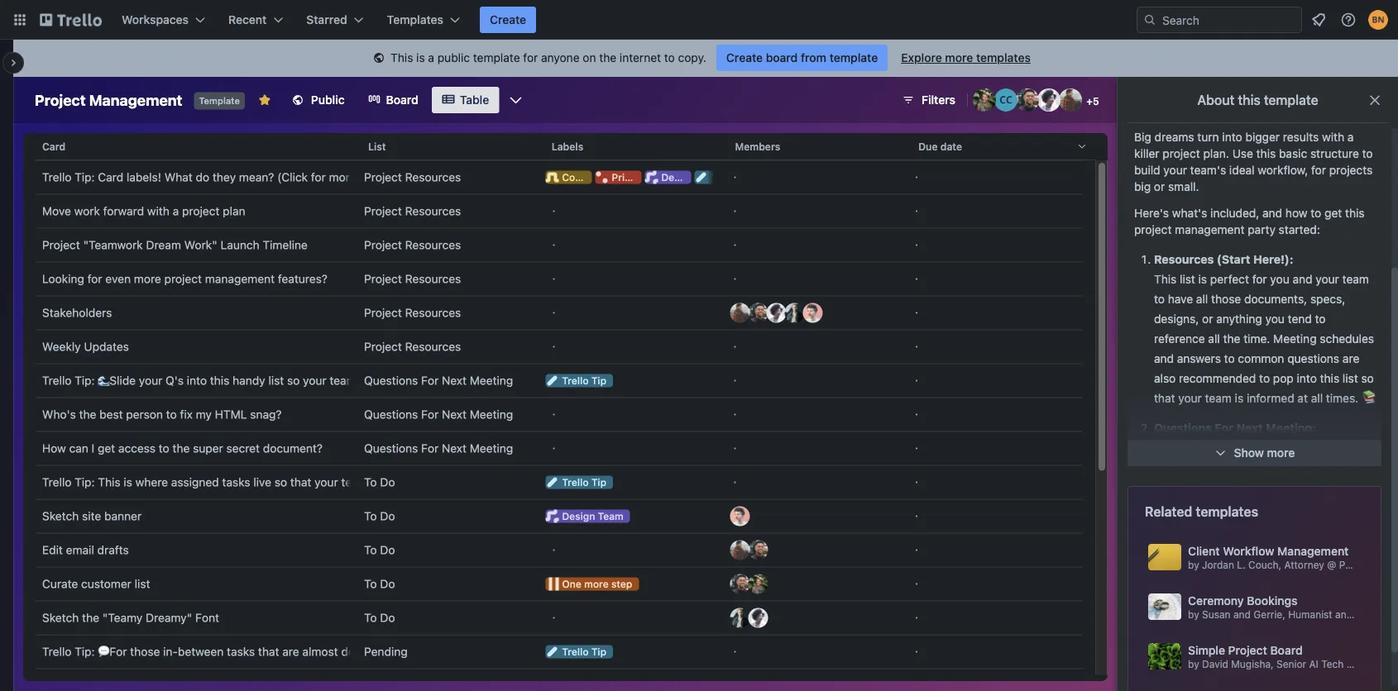 Task type: locate. For each thing, give the bounding box(es) containing it.
row containing sketch site banner
[[36, 500, 1083, 534]]

secret
[[226, 442, 260, 456]]

you down documents,
[[1266, 312, 1285, 326]]

1 horizontal spatial team
[[697, 172, 723, 183]]

1 vertical spatial keeps
[[1281, 501, 1313, 515]]

answers
[[1178, 352, 1221, 366]]

this down shower
[[1328, 481, 1348, 495]]

into up "use"
[[1223, 130, 1243, 144]]

3 questions for next meeting from the top
[[364, 442, 513, 456]]

and inside 'link'
[[541, 476, 561, 490]]

team inside 'link'
[[341, 476, 368, 490]]

work"
[[184, 238, 217, 252]]

team down it's
[[598, 511, 624, 523]]

1 horizontal spatial design
[[662, 172, 695, 183]]

for for how can i get access to the super secret document?
[[421, 442, 439, 456]]

1 vertical spatial create
[[727, 51, 763, 65]]

1 vertical spatial this
[[1155, 273, 1177, 286]]

a left public
[[428, 51, 435, 65]]

14 row from the top
[[36, 568, 1083, 602]]

reference
[[1155, 332, 1206, 346]]

tip: inside trello tip: 💬for those in-between tasks that are almost done but also awaiting one last step. link
[[75, 646, 95, 659]]

0 vertical spatial janelle (janelle549) image
[[1038, 89, 1061, 112]]

this up banner
[[98, 476, 120, 490]]

row
[[36, 127, 1096, 166], [36, 161, 1083, 194], [36, 194, 1083, 228], [36, 228, 1083, 262], [36, 262, 1083, 296], [36, 296, 1083, 330], [36, 330, 1083, 364], [36, 364, 1083, 398], [36, 398, 1083, 432], [36, 432, 1083, 466], [36, 466, 1083, 500], [36, 500, 1083, 534], [36, 534, 1083, 568], [36, 568, 1083, 602], [36, 602, 1083, 636], [36, 636, 1083, 670], [36, 670, 1083, 692]]

0 horizontal spatial team
[[598, 511, 624, 523]]

questions for how can i get access to the super secret document?
[[364, 442, 418, 456]]

team for trello tip: this is where assigned tasks live so that your team can see who's working on what and when it's due.
[[341, 476, 368, 490]]

design inside button
[[562, 511, 595, 523]]

1 vertical spatial color: purple, title: "design team" element
[[546, 510, 630, 523]]

can left see
[[371, 476, 391, 490]]

0 horizontal spatial keeps
[[360, 374, 391, 388]]

1 horizontal spatial create
[[727, 51, 763, 65]]

0 vertical spatial by
[[1188, 559, 1200, 571]]

project for project "teamwork dream work" launch timeline
[[364, 238, 402, 252]]

project for move work forward with a project plan
[[364, 204, 402, 218]]

1 horizontal spatial a
[[428, 51, 435, 65]]

templates
[[387, 13, 444, 26]]

priority
[[612, 172, 647, 183]]

project resources for project
[[364, 204, 461, 218]]

0 vertical spatial questions for next meeting
[[364, 374, 513, 388]]

management down what's
[[1175, 223, 1245, 237]]

4 do from the top
[[380, 578, 395, 591]]

0 horizontal spatial management
[[89, 91, 182, 109]]

row containing move work forward with a project plan
[[36, 194, 1083, 228]]

so
[[1362, 372, 1374, 386], [287, 374, 300, 388], [275, 476, 287, 490], [1209, 501, 1222, 515]]

trello inside "link"
[[42, 374, 72, 388]]

table link
[[432, 87, 499, 113]]

do for sketch the "teamy dreamy" font
[[380, 612, 395, 625]]

0 vertical spatial templates
[[977, 51, 1031, 65]]

1 horizontal spatial can
[[371, 476, 391, 490]]

management down launch
[[205, 272, 275, 286]]

get right how
[[1325, 206, 1343, 220]]

row containing card
[[36, 127, 1096, 166]]

by for simple project board
[[1188, 659, 1200, 670]]

about
[[1198, 92, 1235, 108]]

tip: up site
[[75, 476, 95, 490]]

design right priority
[[662, 172, 695, 183]]

into inside big dreams turn into bigger results with a killer project plan. use this basic structure to build your team's ideal workflow, for projects big or small.
[[1223, 130, 1243, 144]]

the down anything
[[1224, 332, 1241, 346]]

what's
[[1173, 206, 1208, 220]]

tip: for this
[[75, 476, 95, 490]]

5 to from the top
[[364, 612, 377, 625]]

what
[[164, 170, 193, 184]]

trello tip: this is where assigned tasks live so that your team can see who's working on what and when it's due.
[[42, 476, 639, 490]]

0 horizontal spatial with
[[147, 204, 170, 218]]

2 to from the top
[[364, 510, 377, 523]]

3 row from the top
[[36, 194, 1083, 228]]

work
[[74, 204, 100, 218]]

0 horizontal spatial a
[[173, 204, 179, 218]]

into down shower
[[1305, 481, 1325, 495]]

6 row from the top
[[36, 296, 1083, 330]]

row containing weekly updates
[[36, 330, 1083, 364]]

0 horizontal spatial design team
[[562, 511, 624, 523]]

into up at at the bottom
[[1297, 372, 1317, 386]]

row containing trello tip: card labels! what do they mean? (click for more info)
[[36, 161, 1083, 194]]

brooke (brooke94205718) image right 'filters'
[[973, 89, 996, 112]]

those down 'perfect'
[[1212, 293, 1242, 306]]

design down the when
[[562, 511, 595, 523]]

project resources for do
[[364, 170, 461, 184]]

color: purple, title: "design team" element down labels 'button'
[[645, 171, 723, 184]]

row containing edit email drafts
[[36, 534, 1083, 568]]

1 vertical spatial with
[[147, 204, 170, 218]]

9 row from the top
[[36, 398, 1083, 432]]

questions inside the questions for next meeting: never again forget that important question you thought of in the shower this morning! slide your q's into this handy list so your team keeps on flowing. 🌊
[[1155, 422, 1212, 435]]

1 horizontal spatial flowing.
[[1333, 501, 1375, 515]]

0 vertical spatial get
[[1325, 206, 1343, 220]]

david
[[1203, 659, 1229, 670]]

show
[[1234, 446, 1264, 460]]

design team down it's
[[562, 511, 624, 523]]

project management
[[35, 91, 182, 109]]

that inside 'link'
[[290, 476, 312, 490]]

1 vertical spatial trello tip button
[[539, 466, 720, 499]]

keeps inside "link"
[[360, 374, 391, 388]]

list up snag?
[[269, 374, 284, 388]]

is left public
[[416, 51, 425, 65]]

timeline
[[263, 238, 308, 252]]

project for stakeholders
[[364, 306, 402, 320]]

2 row from the top
[[36, 161, 1083, 194]]

0 horizontal spatial this
[[98, 476, 120, 490]]

more for one
[[584, 579, 609, 590]]

card
[[42, 141, 66, 152], [98, 170, 123, 184]]

tip: for 🌊slide
[[75, 374, 95, 388]]

1 vertical spatial card
[[98, 170, 123, 184]]

see
[[394, 476, 413, 490]]

who's
[[42, 408, 76, 422]]

javier (javier85303346) image down todd (todd05497623) icon
[[730, 541, 750, 561]]

all right have
[[1197, 293, 1209, 306]]

1 vertical spatial tasks
[[227, 646, 255, 659]]

2 do from the top
[[380, 510, 395, 523]]

2 sketch from the top
[[42, 612, 79, 625]]

5 do from the top
[[380, 612, 395, 625]]

1 do from the top
[[380, 476, 395, 490]]

questions
[[1288, 352, 1340, 366]]

1 vertical spatial brooke (brooke94205718) image
[[749, 575, 768, 595]]

more inside "button"
[[584, 579, 609, 590]]

1 questions for next meeting from the top
[[364, 374, 513, 388]]

2 vertical spatial this
[[98, 476, 120, 490]]

your inside trello tip: this is where assigned tasks live so that your team can see who's working on what and when it's due. 'link'
[[315, 476, 338, 490]]

search image
[[1144, 13, 1157, 26]]

janelle (janelle549) image
[[1038, 89, 1061, 112], [767, 303, 787, 323], [749, 609, 768, 629]]

templates button
[[377, 7, 470, 33]]

team inside button
[[598, 511, 624, 523]]

0 vertical spatial chris (chris42642663) image
[[1016, 89, 1039, 112]]

15 row from the top
[[36, 602, 1083, 636]]

that inside the questions for next meeting: never again forget that important question you thought of in the shower this morning! slide your q's into this handy list so your team keeps on flowing. 🌊
[[1256, 442, 1278, 455]]

0 vertical spatial design
[[662, 172, 695, 183]]

project down dreams
[[1163, 147, 1201, 161]]

can
[[69, 442, 88, 456], [371, 476, 391, 490]]

can left the i
[[69, 442, 88, 456]]

to up projects
[[1363, 147, 1373, 161]]

4 to from the top
[[364, 578, 377, 591]]

brooke (brooke94205718) image down chris (chris42642663) image
[[749, 575, 768, 595]]

create inside "link"
[[727, 51, 763, 65]]

4 to do from the top
[[364, 578, 395, 591]]

1 to do from the top
[[364, 476, 395, 490]]

and up specs,
[[1293, 273, 1313, 286]]

drafts
[[97, 544, 129, 557]]

0 horizontal spatial management
[[205, 272, 275, 286]]

this up times.
[[1321, 372, 1340, 386]]

card button
[[36, 127, 362, 166]]

0 vertical spatial management
[[1175, 223, 1245, 237]]

this right "sm" "image"
[[391, 51, 413, 65]]

tip: inside trello tip: this is where assigned tasks live so that your team can see who's working on what and when it's due. 'link'
[[75, 476, 95, 490]]

snag?
[[250, 408, 282, 422]]

more inside button
[[1268, 446, 1296, 460]]

due date button
[[912, 127, 1096, 166]]

16 row from the top
[[36, 636, 1083, 670]]

resources for looking for even more project management features?
[[405, 272, 461, 286]]

and up party
[[1263, 206, 1283, 220]]

sketch left site
[[42, 510, 79, 523]]

1 vertical spatial also
[[392, 646, 414, 659]]

0 horizontal spatial board
[[386, 93, 419, 107]]

board inside board link
[[386, 93, 419, 107]]

killer
[[1135, 147, 1160, 161]]

design team button
[[539, 500, 720, 533]]

into inside "link"
[[187, 374, 207, 388]]

handy up snag?
[[233, 374, 265, 388]]

to right how
[[1311, 206, 1322, 220]]

1 vertical spatial all
[[1209, 332, 1221, 346]]

1 vertical spatial are
[[282, 646, 299, 659]]

pending
[[364, 646, 408, 659]]

are left almost
[[282, 646, 299, 659]]

for down here!):
[[1253, 273, 1268, 286]]

so down 'morning!'
[[1209, 501, 1222, 515]]

how can i get access to the super secret document? link
[[42, 432, 351, 466]]

to for curate customer list
[[364, 578, 377, 591]]

0 horizontal spatial can
[[69, 442, 88, 456]]

for inside big dreams turn into bigger results with a killer project plan. use this basic structure to build your team's ideal workflow, for projects big or small.
[[1312, 163, 1327, 177]]

0 horizontal spatial handy
[[233, 374, 265, 388]]

trello tip button for trello tip: 🌊slide your q's into this handy list so your team keeps on flowing.
[[539, 365, 720, 398]]

1 horizontal spatial keeps
[[1281, 501, 1313, 515]]

the inside the questions for next meeting: never again forget that important question you thought of in the shower this morning! slide your q's into this handy list so your team keeps on flowing. 🌊
[[1298, 461, 1315, 475]]

create left board
[[727, 51, 763, 65]]

tip: inside the trello tip: 🌊slide your q's into this handy list so your team keeps on flowing. "link"
[[75, 374, 95, 388]]

explore
[[901, 51, 942, 65]]

team for resources (start here!): this list is perfect for you and your team to have all those documents, specs, designs, or anything you tend to reference all the time. meeting schedules and answers to common questions are also recommended to pop into this list so that your team is informed at all times. 📚
[[1343, 273, 1370, 286]]

11 row from the top
[[36, 466, 1083, 500]]

to up recommended
[[1225, 352, 1235, 366]]

board
[[766, 51, 798, 65]]

resources for move work forward with a project plan
[[405, 204, 461, 218]]

list inside "link"
[[269, 374, 284, 388]]

project resources for management
[[364, 272, 461, 286]]

more right one
[[584, 579, 609, 590]]

that inside resources (start here!): this list is perfect for you and your team to have all those documents, specs, designs, or anything you tend to reference all the time. meeting schedules and answers to common questions are also recommended to pop into this list so that your team is informed at all times. 📚
[[1155, 392, 1176, 406]]

color: purple, title: "design team" element down the when
[[546, 510, 630, 523]]

3 to from the top
[[364, 544, 377, 557]]

tip
[[741, 172, 756, 183], [592, 375, 607, 387], [592, 477, 607, 489], [592, 647, 607, 658]]

1 sketch from the top
[[42, 510, 79, 523]]

1 vertical spatial board
[[1271, 644, 1303, 658]]

management inside table
[[205, 272, 275, 286]]

sketch down curate
[[42, 612, 79, 625]]

but
[[371, 646, 389, 659]]

html
[[215, 408, 247, 422]]

management up labels!
[[89, 91, 182, 109]]

0 vertical spatial flowing.
[[411, 374, 453, 388]]

chris (chris42642663) image
[[749, 541, 768, 561]]

0 vertical spatial card
[[42, 141, 66, 152]]

brooke (brooke94205718) image
[[973, 89, 996, 112], [749, 575, 768, 595]]

more right 'explore'
[[945, 51, 974, 65]]

1 to from the top
[[364, 476, 377, 490]]

0 vertical spatial those
[[1212, 293, 1242, 306]]

those left in-
[[130, 646, 160, 659]]

trello inside 'link'
[[42, 476, 72, 490]]

flowing. inside "link"
[[411, 374, 453, 388]]

primary element
[[0, 0, 1399, 40]]

janelle (janelle549) image left todd (todd05497623) image
[[767, 303, 787, 323]]

results
[[1283, 130, 1319, 144]]

to do for curate customer list
[[364, 578, 395, 591]]

a up structure
[[1348, 130, 1354, 144]]

questions for next meeting for so
[[364, 374, 513, 388]]

row containing stakeholders
[[36, 296, 1083, 330]]

0 vertical spatial team
[[697, 172, 723, 183]]

keeps
[[360, 374, 391, 388], [1281, 501, 1313, 515]]

4 tip: from the top
[[75, 646, 95, 659]]

big
[[1135, 130, 1152, 144]]

workspaces button
[[112, 7, 215, 33]]

step
[[612, 579, 633, 590]]

1 horizontal spatial also
[[1155, 372, 1176, 386]]

next for trello tip: 🌊slide your q's into this handy list so your team keeps on flowing.
[[442, 374, 467, 388]]

handy
[[233, 374, 265, 388], [1155, 501, 1187, 515]]

this inside resources (start here!): this list is perfect for you and your team to have all those documents, specs, designs, or anything you tend to reference all the time. meeting schedules and answers to common questions are also recommended to pop into this list so that your team is informed at all times. 📚
[[1155, 273, 1177, 286]]

team
[[1343, 273, 1370, 286], [330, 374, 356, 388], [1205, 392, 1232, 406], [341, 476, 368, 490], [1252, 501, 1278, 515]]

(click
[[277, 170, 308, 184]]

8 row from the top
[[36, 364, 1083, 398]]

questions for next meeting
[[364, 374, 513, 388], [364, 408, 513, 422], [364, 442, 513, 456]]

so up 📚
[[1362, 372, 1374, 386]]

0 horizontal spatial templates
[[977, 51, 1031, 65]]

2 horizontal spatial template
[[1264, 92, 1319, 108]]

chris (chris42642663) image up stephen (stephen11674280) icon
[[730, 575, 750, 595]]

1 vertical spatial templates
[[1196, 504, 1259, 520]]

1 vertical spatial flowing.
[[1333, 501, 1375, 515]]

to do for edit email drafts
[[364, 544, 395, 557]]

tip: up work
[[75, 170, 95, 184]]

next for who's the best person to fix my html snag?
[[442, 408, 467, 422]]

create inside button
[[490, 13, 526, 26]]

q's up fix
[[166, 374, 184, 388]]

3 tip: from the top
[[75, 476, 95, 490]]

to
[[664, 51, 675, 65], [1363, 147, 1373, 161], [1311, 206, 1322, 220], [1155, 293, 1165, 306], [1316, 312, 1326, 326], [1225, 352, 1235, 366], [1260, 372, 1270, 386], [166, 408, 177, 422], [159, 442, 169, 456]]

0 vertical spatial are
[[1343, 352, 1360, 366]]

Board name text field
[[26, 87, 191, 113]]

morning!
[[1177, 481, 1225, 495]]

a inside big dreams turn into bigger results with a killer project plan. use this basic structure to build your team's ideal workflow, for projects big or small.
[[1348, 130, 1354, 144]]

0 horizontal spatial q's
[[166, 374, 184, 388]]

1 vertical spatial or
[[1203, 312, 1214, 326]]

6 project resources from the top
[[364, 340, 461, 354]]

by inside simple project board by david mugisha, senior ai tech delivery an
[[1188, 659, 1200, 670]]

3 trello tip button from the top
[[539, 636, 720, 669]]

customer
[[81, 578, 132, 591]]

0 vertical spatial you
[[1271, 273, 1290, 286]]

10 row from the top
[[36, 432, 1083, 466]]

the inside resources (start here!): this list is perfect for you and your team to have all those documents, specs, designs, or anything you tend to reference all the time. meeting schedules and answers to common questions are also recommended to pop into this list so that your team is informed at all times. 📚
[[1224, 332, 1241, 346]]

1 tip: from the top
[[75, 170, 95, 184]]

table
[[23, 127, 1108, 692]]

1 horizontal spatial those
[[1212, 293, 1242, 306]]

1 trello tip button from the top
[[539, 365, 720, 398]]

is left where
[[124, 476, 132, 490]]

explore more templates
[[901, 51, 1031, 65]]

0 vertical spatial trello tip button
[[539, 365, 720, 398]]

0 vertical spatial keeps
[[360, 374, 391, 388]]

1 vertical spatial management
[[205, 272, 275, 286]]

to for edit email drafts
[[364, 544, 377, 557]]

to for sketch the "teamy dreamy" font
[[364, 612, 377, 625]]

more for show
[[1268, 446, 1296, 460]]

site
[[82, 510, 101, 523]]

0 vertical spatial sketch
[[42, 510, 79, 523]]

chris (chris42642663) image
[[1016, 89, 1039, 112], [749, 303, 768, 323], [730, 575, 750, 595]]

mugisha,
[[1232, 659, 1274, 670]]

trello tip for trello tip: 🌊slide your q's into this handy list so your team keeps on flowing.
[[562, 375, 607, 387]]

or right designs,
[[1203, 312, 1214, 326]]

here's
[[1135, 206, 1169, 220]]

are
[[1343, 352, 1360, 366], [282, 646, 299, 659]]

time.
[[1244, 332, 1271, 346]]

1 horizontal spatial design team
[[662, 172, 723, 183]]

13 row from the top
[[36, 534, 1083, 568]]

0 horizontal spatial or
[[1154, 180, 1165, 194]]

do for trello tip: this is where assigned tasks live so that your team can see who's working on what and when it's due.
[[380, 476, 395, 490]]

design team inside the design team button
[[562, 511, 624, 523]]

trello tip: card labels! what do they mean? (click for more info) link
[[42, 161, 384, 194]]

color: yellow, title: "copy request" element
[[546, 171, 629, 184]]

1 vertical spatial questions for next meeting
[[364, 408, 513, 422]]

2 project resources from the top
[[364, 204, 461, 218]]

team inside "link"
[[330, 374, 356, 388]]

tip for trello tip: 🌊slide your q's into this handy list so your team keeps on flowing.
[[592, 375, 607, 387]]

project "teamwork dream work" launch timeline
[[42, 238, 308, 252]]

templates up "caity (caity)" icon
[[977, 51, 1031, 65]]

client workflow management by jordan l. couch, attorney @ palace law
[[1188, 545, 1392, 571]]

this
[[391, 51, 413, 65], [1155, 273, 1177, 286], [98, 476, 120, 490]]

0 horizontal spatial flowing.
[[411, 374, 453, 388]]

2 by from the top
[[1188, 659, 1200, 670]]

do for curate customer list
[[380, 578, 395, 591]]

with inside big dreams turn into bigger results with a killer project plan. use this basic structure to build your team's ideal workflow, for projects big or small.
[[1323, 130, 1345, 144]]

all up answers at the bottom of the page
[[1209, 332, 1221, 346]]

and right "what" on the left bottom of the page
[[541, 476, 561, 490]]

bookings
[[1247, 595, 1298, 608]]

sm image
[[371, 50, 387, 67]]

2 to do from the top
[[364, 510, 395, 523]]

2 vertical spatial you
[[1204, 461, 1223, 475]]

2 trello tip button from the top
[[539, 466, 720, 499]]

that up of
[[1256, 442, 1278, 455]]

list down 'morning!'
[[1190, 501, 1206, 515]]

explore more templates link
[[892, 45, 1041, 71]]

sketch
[[42, 510, 79, 523], [42, 612, 79, 625]]

0 vertical spatial handy
[[233, 374, 265, 388]]

1 horizontal spatial or
[[1203, 312, 1214, 326]]

resources for weekly updates
[[405, 340, 461, 354]]

all right at at the bottom
[[1312, 392, 1323, 406]]

sketch for sketch site banner
[[42, 510, 79, 523]]

meeting for who's the best person to fix my html snag?
[[470, 408, 513, 422]]

0 vertical spatial also
[[1155, 372, 1176, 386]]

0 vertical spatial tasks
[[222, 476, 250, 490]]

0 vertical spatial q's
[[166, 374, 184, 388]]

for
[[523, 51, 538, 65], [1312, 163, 1327, 177], [311, 170, 326, 184], [87, 272, 102, 286], [1253, 273, 1268, 286]]

card left labels!
[[98, 170, 123, 184]]

workflow
[[1223, 545, 1275, 559]]

color: orange, title: "one more step" element
[[546, 578, 639, 591]]

basic
[[1279, 147, 1308, 161]]

project down here's
[[1135, 223, 1172, 237]]

resources for project "teamwork dream work" launch timeline
[[405, 238, 461, 252]]

0 horizontal spatial brooke (brooke94205718) image
[[749, 575, 768, 595]]

template right from
[[830, 51, 878, 65]]

5 row from the top
[[36, 262, 1083, 296]]

designs,
[[1155, 312, 1200, 326]]

0 vertical spatial create
[[490, 13, 526, 26]]

0 horizontal spatial card
[[42, 141, 66, 152]]

2 vertical spatial javier (javier85303346) image
[[730, 541, 750, 561]]

included,
[[1211, 206, 1260, 220]]

do for sketch site banner
[[380, 510, 395, 523]]

design team right priority
[[662, 172, 723, 183]]

color: purple, title: "design team" element
[[645, 171, 723, 184], [546, 510, 630, 523]]

more up of
[[1268, 446, 1296, 460]]

that down document?
[[290, 476, 312, 490]]

trello tip: card labels! what do they mean? (click for more info)
[[42, 170, 384, 184]]

so inside "link"
[[287, 374, 300, 388]]

1 horizontal spatial management
[[1175, 223, 1245, 237]]

2 vertical spatial questions for next meeting
[[364, 442, 513, 456]]

1 row from the top
[[36, 127, 1096, 166]]

by inside client workflow management by jordan l. couch, attorney @ palace law
[[1188, 559, 1200, 571]]

1 horizontal spatial get
[[1325, 206, 1343, 220]]

1 vertical spatial handy
[[1155, 501, 1187, 515]]

12 row from the top
[[36, 500, 1083, 534]]

card inside button
[[42, 141, 66, 152]]

by down client
[[1188, 559, 1200, 571]]

your up document?
[[303, 374, 327, 388]]

0 horizontal spatial create
[[490, 13, 526, 26]]

into down weekly updates link
[[187, 374, 207, 388]]

also
[[1155, 372, 1176, 386], [392, 646, 414, 659]]

2 horizontal spatial a
[[1348, 130, 1354, 144]]

this inside the trello tip: 🌊slide your q's into this handy list so your team keeps on flowing. "link"
[[210, 374, 230, 388]]

senior
[[1277, 659, 1307, 670]]

3 project resources from the top
[[364, 238, 461, 252]]

your inside big dreams turn into bigger results with a killer project plan. use this basic structure to build your team's ideal workflow, for projects big or small.
[[1164, 163, 1188, 177]]

create button
[[480, 7, 536, 33]]

this down bigger
[[1257, 147, 1276, 161]]

with up structure
[[1323, 130, 1345, 144]]

get inside here's what's included, and how to get this project management party started:
[[1325, 206, 1343, 220]]

this inside big dreams turn into bigger results with a killer project plan. use this basic structure to build your team's ideal workflow, for projects big or small.
[[1257, 147, 1276, 161]]

board
[[386, 93, 419, 107], [1271, 644, 1303, 658]]

super
[[193, 442, 223, 456]]

for inside the questions for next meeting: never again forget that important question you thought of in the shower this morning! slide your q's into this handy list so your team keeps on flowing. 🌊
[[1215, 422, 1234, 435]]

1 vertical spatial you
[[1266, 312, 1285, 326]]

on inside the questions for next meeting: never again forget that important question you thought of in the shower this morning! slide your q's into this handy list so your team keeps on flowing. 🌊
[[1316, 501, 1330, 515]]

question
[[1155, 461, 1201, 475]]

0 vertical spatial or
[[1154, 180, 1165, 194]]

to right tend
[[1316, 312, 1326, 326]]

1 project resources from the top
[[364, 170, 461, 184]]

7 row from the top
[[36, 330, 1083, 364]]

template
[[199, 96, 240, 106]]

0 horizontal spatial those
[[130, 646, 160, 659]]

weekly updates link
[[42, 331, 351, 364]]

1 vertical spatial design
[[562, 511, 595, 523]]

color: sky, title: "trello tip" element for trello tip: this is where assigned tasks live so that your team can see who's working on what and when it's due.
[[546, 476, 613, 490]]

those inside resources (start here!): this list is perfect for you and your team to have all those documents, specs, designs, or anything you tend to reference all the time. meeting schedules and answers to common questions are also recommended to pop into this list so that your team is informed at all times. 📚
[[1212, 293, 1242, 306]]

project inside simple project board by david mugisha, senior ai tech delivery an
[[1229, 644, 1268, 658]]

and down reference
[[1155, 352, 1174, 366]]

trello tip for trello tip: this is where assigned tasks live so that your team can see who's working on what and when it's due.
[[562, 477, 607, 489]]

team down labels 'button'
[[697, 172, 723, 183]]

1 vertical spatial q's
[[1284, 481, 1302, 495]]

also right but
[[392, 646, 414, 659]]

1 vertical spatial a
[[1348, 130, 1354, 144]]

"teamwork
[[83, 238, 143, 252]]

3 do from the top
[[380, 544, 395, 557]]

at
[[1298, 392, 1308, 406]]

trello tip button for trello tip: 💬for those in-between tasks that are almost done but also awaiting one last step.
[[539, 636, 720, 669]]

so up document?
[[287, 374, 300, 388]]

0 horizontal spatial template
[[473, 51, 520, 65]]

project down project "teamwork dream work" launch timeline
[[164, 272, 202, 286]]

1 horizontal spatial q's
[[1284, 481, 1302, 495]]

tip for trello tip: this is where assigned tasks live so that your team can see who's working on what and when it's due.
[[592, 477, 607, 489]]

looking for even more project management features? link
[[42, 263, 351, 296]]

templates inside explore more templates link
[[977, 51, 1031, 65]]

1 horizontal spatial template
[[830, 51, 878, 65]]

color: sky, title: "trello tip" element
[[695, 171, 756, 184], [546, 374, 613, 388], [546, 476, 613, 490], [546, 646, 613, 659]]

into inside resources (start here!): this list is perfect for you and your team to have all those documents, specs, designs, or anything you tend to reference all the time. meeting schedules and answers to common questions are also recommended to pop into this list so that your team is informed at all times. 📚
[[1297, 372, 1317, 386]]

janelle (janelle549) image left +
[[1038, 89, 1061, 112]]

row containing trello tip: this is where assigned tasks live so that your team can see who's working on what and when it's due.
[[36, 466, 1083, 500]]

trello tip
[[711, 172, 756, 183], [562, 375, 607, 387], [562, 477, 607, 489], [562, 647, 607, 658]]

janelle (janelle549) image down chris (chris42642663) image
[[749, 609, 768, 629]]

tip: inside trello tip: card labels! what do they mean? (click for more info) link
[[75, 170, 95, 184]]

a up project "teamwork dream work" launch timeline
[[173, 204, 179, 218]]

1 by from the top
[[1188, 559, 1200, 571]]

1 vertical spatial design team
[[562, 511, 624, 523]]

between
[[178, 646, 224, 659]]

to left have
[[1155, 293, 1165, 306]]

even
[[105, 272, 131, 286]]

tasks inside 'link'
[[222, 476, 250, 490]]

you up documents,
[[1271, 273, 1290, 286]]

your up 'small.'
[[1164, 163, 1188, 177]]

2 questions for next meeting from the top
[[364, 408, 513, 422]]

this right about
[[1238, 92, 1261, 108]]

tip: left 💬for
[[75, 646, 95, 659]]

1 vertical spatial management
[[1278, 545, 1349, 559]]

1 vertical spatial sketch
[[42, 612, 79, 625]]

flowing. inside the questions for next meeting: never again forget that important question you thought of in the shower this morning! slide your q's into this handy list so your team keeps on flowing. 🌊
[[1333, 501, 1375, 515]]

4 row from the top
[[36, 228, 1083, 262]]

with up dream
[[147, 204, 170, 218]]

so right live
[[275, 476, 287, 490]]

project for weekly updates
[[364, 340, 402, 354]]

that left almost
[[258, 646, 279, 659]]

open information menu image
[[1341, 12, 1357, 28]]

2 horizontal spatial this
[[1155, 273, 1177, 286]]

handy up the 🌊
[[1155, 501, 1187, 515]]

so inside 'link'
[[275, 476, 287, 490]]

have
[[1168, 293, 1194, 306]]

4 project resources from the top
[[364, 272, 461, 286]]

javier (javier85303346) image
[[1059, 89, 1083, 112], [730, 303, 750, 323], [730, 541, 750, 561]]

1 horizontal spatial handy
[[1155, 501, 1187, 515]]

your down document?
[[315, 476, 338, 490]]

create for create board from template
[[727, 51, 763, 65]]

tasks left live
[[222, 476, 250, 490]]

questions for next meeting for document?
[[364, 442, 513, 456]]

3 to do from the top
[[364, 544, 395, 557]]

2 tip: from the top
[[75, 374, 95, 388]]

project left plan
[[182, 204, 220, 218]]

the left best
[[79, 408, 96, 422]]

your down slide
[[1225, 501, 1248, 515]]

create up this is a public template for anyone on the internet to copy. at the top of page
[[490, 13, 526, 26]]

is left 'perfect'
[[1199, 273, 1208, 286]]

Search field
[[1157, 7, 1302, 32]]

for
[[421, 374, 439, 388], [421, 408, 439, 422], [1215, 422, 1234, 435], [421, 442, 439, 456]]

5 to do from the top
[[364, 612, 395, 625]]

the right in
[[1298, 461, 1315, 475]]



Task type: vqa. For each thing, say whether or not it's contained in the screenshot.
Editor toolbar 'toolbar' containing Java
no



Task type: describe. For each thing, give the bounding box(es) containing it.
project inside big dreams turn into bigger results with a killer project plan. use this basic structure to build your team's ideal workflow, for projects big or small.
[[1163, 147, 1201, 161]]

color: purple, title: "design team" element inside the design team button
[[546, 510, 630, 523]]

q's inside the questions for next meeting: never again forget that important question you thought of in the shower this morning! slide your q's into this handy list so your team keeps on flowing. 🌊
[[1284, 481, 1302, 495]]

list
[[368, 141, 386, 152]]

meeting for how can i get access to the super secret document?
[[470, 442, 513, 456]]

(start
[[1217, 253, 1251, 266]]

the left internet
[[599, 51, 617, 65]]

list up times.
[[1343, 372, 1359, 386]]

javier (javier85303346) image for resources
[[730, 303, 750, 323]]

this inside here's what's included, and how to get this project management party started:
[[1346, 206, 1365, 220]]

for right (click
[[311, 170, 326, 184]]

1 horizontal spatial this
[[391, 51, 413, 65]]

who's
[[416, 476, 447, 490]]

labels!
[[127, 170, 161, 184]]

awaiting
[[417, 646, 461, 659]]

tasks for between
[[227, 646, 255, 659]]

brooke (brooke94205718) image inside 'row'
[[749, 575, 768, 595]]

project inside board name text field
[[35, 91, 86, 109]]

table containing trello tip: card labels! what do they mean? (click for more info)
[[23, 127, 1108, 692]]

looking
[[42, 272, 84, 286]]

starred
[[306, 13, 347, 26]]

launch
[[221, 238, 260, 252]]

members button
[[729, 127, 912, 166]]

management inside here's what's included, and how to get this project management party started:
[[1175, 223, 1245, 237]]

on inside 'link'
[[496, 476, 509, 490]]

stephen (stephen11674280) image
[[730, 609, 750, 629]]

your down of
[[1257, 481, 1281, 495]]

document?
[[263, 442, 323, 456]]

stakeholders link
[[42, 297, 351, 330]]

your right 🌊slide
[[139, 374, 163, 388]]

build
[[1135, 163, 1161, 177]]

star or unstar board image
[[258, 94, 271, 107]]

row containing who's the best person to fix my html snag?
[[36, 398, 1083, 432]]

use
[[1233, 147, 1254, 161]]

0 vertical spatial javier (javier85303346) image
[[1059, 89, 1083, 112]]

pop
[[1274, 372, 1294, 386]]

jordan
[[1203, 559, 1235, 571]]

1 horizontal spatial templates
[[1196, 504, 1259, 520]]

law
[[1373, 559, 1392, 571]]

sketch the "teamy dreamy" font
[[42, 612, 219, 625]]

an
[[1388, 659, 1399, 670]]

to inside here's what's included, and how to get this project management party started:
[[1311, 206, 1322, 220]]

more right the even
[[134, 272, 161, 286]]

design for the top 'color: purple, title: "design team"' element
[[662, 172, 695, 183]]

client
[[1188, 545, 1220, 559]]

handy inside "link"
[[233, 374, 265, 388]]

tasks for assigned
[[222, 476, 250, 490]]

to left fix
[[166, 408, 177, 422]]

caity (caity) image
[[995, 89, 1018, 112]]

team for trello tip: 🌊slide your q's into this handy list so your team keeps on flowing.
[[330, 374, 356, 388]]

anyone
[[541, 51, 580, 65]]

big
[[1135, 180, 1151, 194]]

1 horizontal spatial card
[[98, 170, 123, 184]]

it's
[[596, 476, 612, 490]]

related
[[1145, 504, 1193, 520]]

ai
[[1310, 659, 1319, 670]]

1 vertical spatial those
[[130, 646, 160, 659]]

"teamy
[[102, 612, 143, 625]]

🌊slide
[[98, 374, 136, 388]]

🌊
[[1155, 521, 1166, 535]]

meeting inside resources (start here!): this list is perfect for you and your team to have all those documents, specs, designs, or anything you tend to reference all the time. meeting schedules and answers to common questions are also recommended to pop into this list so that your team is informed at all times. 📚
[[1274, 332, 1317, 346]]

meeting for trello tip: 🌊slide your q's into this handy list so your team keeps on flowing.
[[470, 374, 513, 388]]

features?
[[278, 272, 328, 286]]

and inside here's what's included, and how to get this project management party started:
[[1263, 206, 1283, 220]]

trello tip for trello tip: 💬for those in-between tasks that are almost done but also awaiting one last step.
[[562, 647, 607, 658]]

this down question
[[1155, 481, 1174, 495]]

dream
[[146, 238, 181, 252]]

ideal
[[1230, 163, 1255, 177]]

so inside the questions for next meeting: never again forget that important question you thought of in the shower this morning! slide your q's into this handy list so your team keeps on flowing. 🌊
[[1209, 501, 1222, 515]]

template inside "link"
[[830, 51, 878, 65]]

public
[[438, 51, 470, 65]]

by for client workflow management
[[1188, 559, 1200, 571]]

resources for trello tip: card labels! what do they mean? (click for more info)
[[405, 170, 461, 184]]

2 vertical spatial chris (chris42642663) image
[[730, 575, 750, 595]]

documents,
[[1245, 293, 1308, 306]]

create board from template link
[[717, 45, 888, 71]]

forget
[[1221, 442, 1253, 455]]

one
[[464, 646, 484, 659]]

weekly updates
[[42, 340, 129, 354]]

into inside the questions for next meeting: never again forget that important question you thought of in the shower this morning! slide your q's into this handy list so your team keeps on flowing. 🌊
[[1305, 481, 1325, 495]]

to left pop at the right of page
[[1260, 372, 1270, 386]]

to right "access"
[[159, 442, 169, 456]]

working
[[450, 476, 492, 490]]

you inside the questions for next meeting: never again forget that important question you thought of in the shower this morning! slide your q's into this handy list so your team keeps on flowing. 🌊
[[1204, 461, 1223, 475]]

turn
[[1198, 130, 1220, 144]]

tip: for 💬for
[[75, 646, 95, 659]]

due
[[919, 141, 938, 152]]

assigned
[[171, 476, 219, 490]]

list inside the questions for next meeting: never again forget that important question you thought of in the shower this morning! slide your q's into this handy list so your team keeps on flowing. 🌊
[[1190, 501, 1206, 515]]

the left super
[[173, 442, 190, 456]]

looking for even more project management features?
[[42, 272, 328, 286]]

never
[[1155, 442, 1186, 455]]

move work forward with a project plan
[[42, 204, 245, 218]]

tip for trello tip: 💬for those in-between tasks that are almost done but also awaiting one last step.
[[592, 647, 607, 658]]

0 vertical spatial all
[[1197, 293, 1209, 306]]

row containing trello tip: 💬for those in-between tasks that are almost done but also awaiting one last step.
[[36, 636, 1083, 670]]

is down recommended
[[1235, 392, 1244, 406]]

1 vertical spatial chris (chris42642663) image
[[749, 303, 768, 323]]

0 vertical spatial a
[[428, 51, 435, 65]]

0 horizontal spatial also
[[392, 646, 414, 659]]

questions for trello tip: 🌊slide your q's into this handy list so your team keeps on flowing.
[[364, 374, 418, 388]]

for left anyone
[[523, 51, 538, 65]]

q's inside "link"
[[166, 374, 184, 388]]

do for edit email drafts
[[380, 544, 395, 557]]

or inside resources (start here!): this list is perfect for you and your team to have all those documents, specs, designs, or anything you tend to reference all the time. meeting schedules and answers to common questions are also recommended to pop into this list so that your team is informed at all times. 📚
[[1203, 312, 1214, 326]]

get inside the how can i get access to the super secret document? link
[[98, 442, 115, 456]]

trello tip: 🌊slide your q's into this handy list so your team keeps on flowing. link
[[42, 365, 453, 398]]

team inside the questions for next meeting: never again forget that important question you thought of in the shower this morning! slide your q's into this handy list so your team keeps on flowing. 🌊
[[1252, 501, 1278, 515]]

keeps inside the questions for next meeting: never again forget that important question you thought of in the shower this morning! slide your q's into this handy list so your team keeps on flowing. 🌊
[[1281, 501, 1313, 515]]

one more step
[[562, 579, 633, 590]]

to inside big dreams turn into bigger results with a killer project plan. use this basic structure to build your team's ideal workflow, for projects big or small.
[[1363, 147, 1373, 161]]

more for explore
[[945, 51, 974, 65]]

on inside "link"
[[394, 374, 408, 388]]

0 notifications image
[[1309, 10, 1329, 30]]

+
[[1087, 95, 1093, 107]]

informed
[[1247, 392, 1295, 406]]

to for sketch site banner
[[364, 510, 377, 523]]

questions for who's the best person to fix my html snag?
[[364, 408, 418, 422]]

project for looking for even more project management features?
[[364, 272, 402, 286]]

a inside 'row'
[[173, 204, 179, 218]]

simple
[[1188, 644, 1226, 658]]

javier (javier85303346) image for do
[[730, 541, 750, 561]]

anything
[[1217, 312, 1263, 326]]

edit
[[42, 544, 63, 557]]

sketch site banner
[[42, 510, 142, 523]]

📚
[[1362, 392, 1374, 406]]

also inside resources (start here!): this list is perfect for you and your team to have all those documents, specs, designs, or anything you tend to reference all the time. meeting schedules and answers to common questions are also recommended to pop into this list so that your team is informed at all times. 📚
[[1155, 372, 1176, 386]]

questions for next meeting: never again forget that important question you thought of in the shower this morning! slide your q's into this handy list so your team keeps on flowing. 🌊
[[1155, 422, 1375, 535]]

for left the even
[[87, 272, 102, 286]]

row containing how can i get access to the super secret document?
[[36, 432, 1083, 466]]

1 vertical spatial janelle (janelle549) image
[[767, 303, 787, 323]]

1 horizontal spatial brooke (brooke94205718) image
[[973, 89, 996, 112]]

color: red, title: "priority" element
[[595, 171, 647, 184]]

couch,
[[1249, 559, 1282, 571]]

important
[[1281, 442, 1333, 455]]

the left '"teamy'
[[82, 612, 99, 625]]

to for trello tip: this is where assigned tasks live so that your team can see who's working on what and when it's due.
[[364, 476, 377, 490]]

your down recommended
[[1179, 392, 1202, 406]]

row containing looking for even more project management features?
[[36, 262, 1083, 296]]

can inside the how can i get access to the super secret document? link
[[69, 442, 88, 456]]

project inside here's what's included, and how to get this project management party started:
[[1135, 223, 1172, 237]]

management inside client workflow management by jordan l. couch, attorney @ palace law
[[1278, 545, 1349, 559]]

one more step button
[[539, 568, 720, 601]]

done
[[341, 646, 368, 659]]

todd (todd05497623) image
[[730, 507, 750, 527]]

who's the best person to fix my html snag? link
[[42, 398, 351, 432]]

create for create
[[490, 13, 526, 26]]

this is a public template for anyone on the internet to copy.
[[391, 51, 707, 65]]

5 project resources from the top
[[364, 306, 461, 320]]

color: sky, title: "trello tip" element for trello tip: 🌊slide your q's into this handy list so your team keeps on flowing.
[[546, 374, 613, 388]]

for for trello tip: 🌊slide your q's into this handy list so your team keeps on flowing.
[[421, 374, 439, 388]]

list up sketch the "teamy dreamy" font
[[135, 578, 150, 591]]

this inside 'link'
[[98, 476, 120, 490]]

your up specs,
[[1316, 273, 1340, 286]]

to left copy.
[[664, 51, 675, 65]]

info)
[[359, 170, 384, 184]]

design team for 'color: purple, title: "design team"' element in the design team button
[[562, 511, 624, 523]]

this inside resources (start here!): this list is perfect for you and your team to have all those documents, specs, designs, or anything you tend to reference all the time. meeting schedules and answers to common questions are also recommended to pop into this list so that your team is informed at all times. 📚
[[1321, 372, 1340, 386]]

to do for trello tip: this is where assigned tasks live so that your team can see who's working on what and when it's due.
[[364, 476, 395, 490]]

list up have
[[1180, 273, 1196, 286]]

create board from template
[[727, 51, 878, 65]]

for inside resources (start here!): this list is perfect for you and your team to have all those documents, specs, designs, or anything you tend to reference all the time. meeting schedules and answers to common questions are also recommended to pop into this list so that your team is informed at all times. 📚
[[1253, 273, 1268, 286]]

17 row from the top
[[36, 670, 1083, 692]]

ben nelson (bennelson96) image
[[1369, 10, 1389, 30]]

stephen (stephen11674280) image
[[785, 303, 805, 323]]

project resources for timeline
[[364, 238, 461, 252]]

sketch the "teamy dreamy" font link
[[42, 602, 351, 635]]

next for how can i get access to the super secret document?
[[442, 442, 467, 456]]

can inside trello tip: this is where assigned tasks live so that your team can see who's working on what and when it's due. 'link'
[[371, 476, 391, 490]]

color: sky, title: "trello tip" element for trello tip: 💬for those in-between tasks that are almost done but also awaiting one last step.
[[546, 646, 613, 659]]

ceremony bookings link
[[1145, 591, 1365, 624]]

2 vertical spatial janelle (janelle549) image
[[749, 609, 768, 629]]

more left "info)"
[[329, 170, 356, 184]]

access
[[118, 442, 156, 456]]

board inside simple project board by david mugisha, senior ai tech delivery an
[[1271, 644, 1303, 658]]

trello tip button for trello tip: this is where assigned tasks live so that your team can see who's working on what and when it's due.
[[539, 466, 720, 499]]

starred button
[[297, 7, 374, 33]]

person
[[126, 408, 163, 422]]

is inside 'link'
[[124, 476, 132, 490]]

row containing trello tip: 🌊slide your q's into this handy list so your team keeps on flowing.
[[36, 364, 1083, 398]]

row containing project "teamwork dream work" launch timeline
[[36, 228, 1083, 262]]

tip: for card
[[75, 170, 95, 184]]

are inside resources (start here!): this list is perfect for you and your team to have all those documents, specs, designs, or anything you tend to reference all the time. meeting schedules and answers to common questions are also recommended to pop into this list so that your team is informed at all times. 📚
[[1343, 352, 1360, 366]]

resources inside resources (start here!): this list is perfect for you and your team to have all those documents, specs, designs, or anything you tend to reference all the time. meeting schedules and answers to common questions are also recommended to pop into this list so that your team is informed at all times. 📚
[[1155, 253, 1214, 266]]

back to home image
[[40, 7, 102, 33]]

labels button
[[545, 127, 729, 166]]

move
[[42, 204, 71, 218]]

next inside the questions for next meeting: never again forget that important question you thought of in the shower this morning! slide your q's into this handy list so your team keeps on flowing. 🌊
[[1237, 422, 1264, 435]]

simple project board by david mugisha, senior ai tech delivery an
[[1188, 644, 1399, 670]]

labels
[[552, 141, 584, 152]]

2 vertical spatial all
[[1312, 392, 1323, 406]]

i
[[92, 442, 95, 456]]

management inside board name text field
[[89, 91, 182, 109]]

design for 'color: purple, title: "design team"' element in the design team button
[[562, 511, 595, 523]]

todd (todd05497623) image
[[803, 303, 823, 323]]

they
[[213, 170, 236, 184]]

project "teamwork dream work" launch timeline link
[[42, 229, 351, 262]]

design team for the top 'color: purple, title: "design team"' element
[[662, 172, 723, 183]]

handy inside the questions for next meeting: never again forget that important question you thought of in the shower this morning! slide your q's into this handy list so your team keeps on flowing. 🌊
[[1155, 501, 1187, 515]]

structure
[[1311, 147, 1360, 161]]

edit email drafts link
[[42, 534, 351, 567]]

so inside resources (start here!): this list is perfect for you and your team to have all those documents, specs, designs, or anything you tend to reference all the time. meeting schedules and answers to common questions are also recommended to pop into this list so that your team is informed at all times. 📚
[[1362, 372, 1374, 386]]

banner
[[104, 510, 142, 523]]

trello tip: this is where assigned tasks live so that your team can see who's working on what and when it's due. link
[[42, 466, 639, 499]]

row containing sketch the "teamy dreamy" font
[[36, 602, 1083, 636]]

customize views image
[[508, 92, 524, 108]]

team for 'color: purple, title: "design team"' element in the design team button
[[598, 511, 624, 523]]

my
[[196, 408, 212, 422]]

resources for stakeholders
[[405, 306, 461, 320]]

in
[[1285, 461, 1294, 475]]

💬for
[[98, 646, 127, 659]]

to do for sketch the "teamy dreamy" font
[[364, 612, 395, 625]]

or inside big dreams turn into bigger results with a killer project plan. use this basic structure to build your team's ideal workflow, for projects big or small.
[[1154, 180, 1165, 194]]

to do for sketch site banner
[[364, 510, 395, 523]]

team for the top 'color: purple, title: "design team"' element
[[697, 172, 723, 183]]

sketch for sketch the "teamy dreamy" font
[[42, 612, 79, 625]]

stakeholders
[[42, 306, 112, 320]]

list button
[[362, 127, 545, 166]]

project for trello tip: card labels! what do they mean? (click for more info)
[[364, 170, 402, 184]]

0 vertical spatial color: purple, title: "design team" element
[[645, 171, 723, 184]]

row containing curate customer list
[[36, 568, 1083, 602]]

for for who's the best person to fix my html snag?
[[421, 408, 439, 422]]

live
[[253, 476, 271, 490]]



